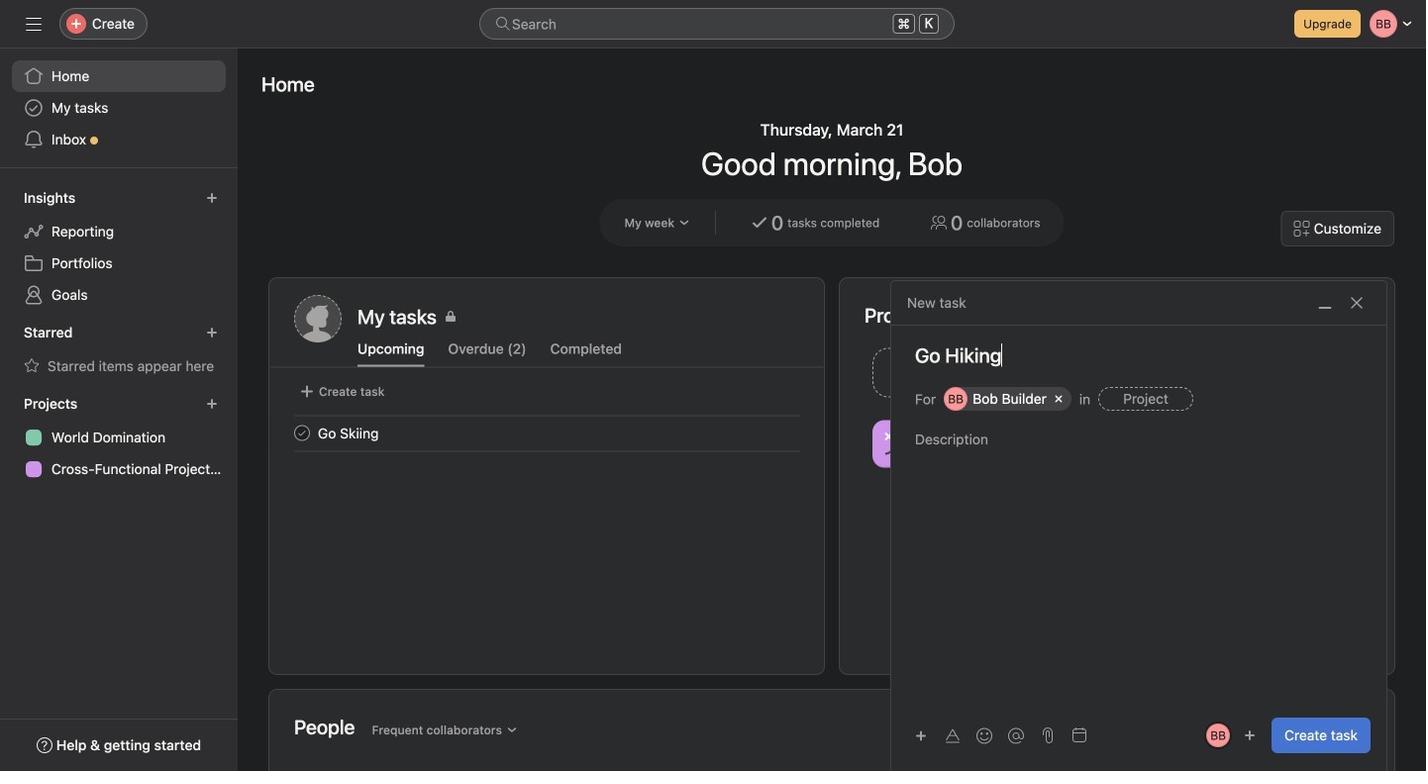 Task type: vqa. For each thing, say whether or not it's contained in the screenshot.
brief in the Align your team around a shared vision with a project brief and supporting resources.
no



Task type: locate. For each thing, give the bounding box(es) containing it.
toolbar
[[907, 722, 1034, 750]]

0 vertical spatial list item
[[865, 343, 1118, 403]]

new project or portfolio image
[[206, 398, 218, 410]]

add or remove collaborators from this task image
[[1244, 730, 1256, 742]]

Task name text field
[[891, 342, 1387, 369]]

attach a file or paste an image image
[[1040, 728, 1056, 744]]

list item
[[865, 343, 1118, 403], [270, 416, 824, 451]]

None field
[[479, 8, 955, 40]]

add profile photo image
[[294, 295, 342, 343]]

insert an object image
[[915, 731, 927, 742]]

projects element
[[0, 386, 238, 489]]

dialog
[[891, 281, 1387, 772]]

at mention image
[[1008, 729, 1024, 744]]

1 vertical spatial list item
[[270, 416, 824, 451]]



Task type: describe. For each thing, give the bounding box(es) containing it.
starred element
[[0, 315, 238, 386]]

mark complete image
[[290, 421, 314, 445]]

1 horizontal spatial list item
[[865, 343, 1118, 403]]

insights element
[[0, 180, 238, 315]]

close image
[[1349, 295, 1365, 311]]

rocket image
[[1138, 361, 1161, 385]]

line_and_symbols image
[[885, 432, 908, 456]]

select due date image
[[1072, 728, 1088, 744]]

Mark complete checkbox
[[290, 421, 314, 445]]

minimize image
[[1317, 295, 1333, 311]]

hide sidebar image
[[26, 16, 42, 32]]

add items to starred image
[[206, 327, 218, 339]]

0 horizontal spatial list item
[[270, 416, 824, 451]]

formatting image
[[945, 729, 961, 744]]

global element
[[0, 49, 238, 167]]

emoji image
[[977, 729, 993, 744]]

Search tasks, projects, and more text field
[[479, 8, 955, 40]]

new insights image
[[206, 192, 218, 204]]



